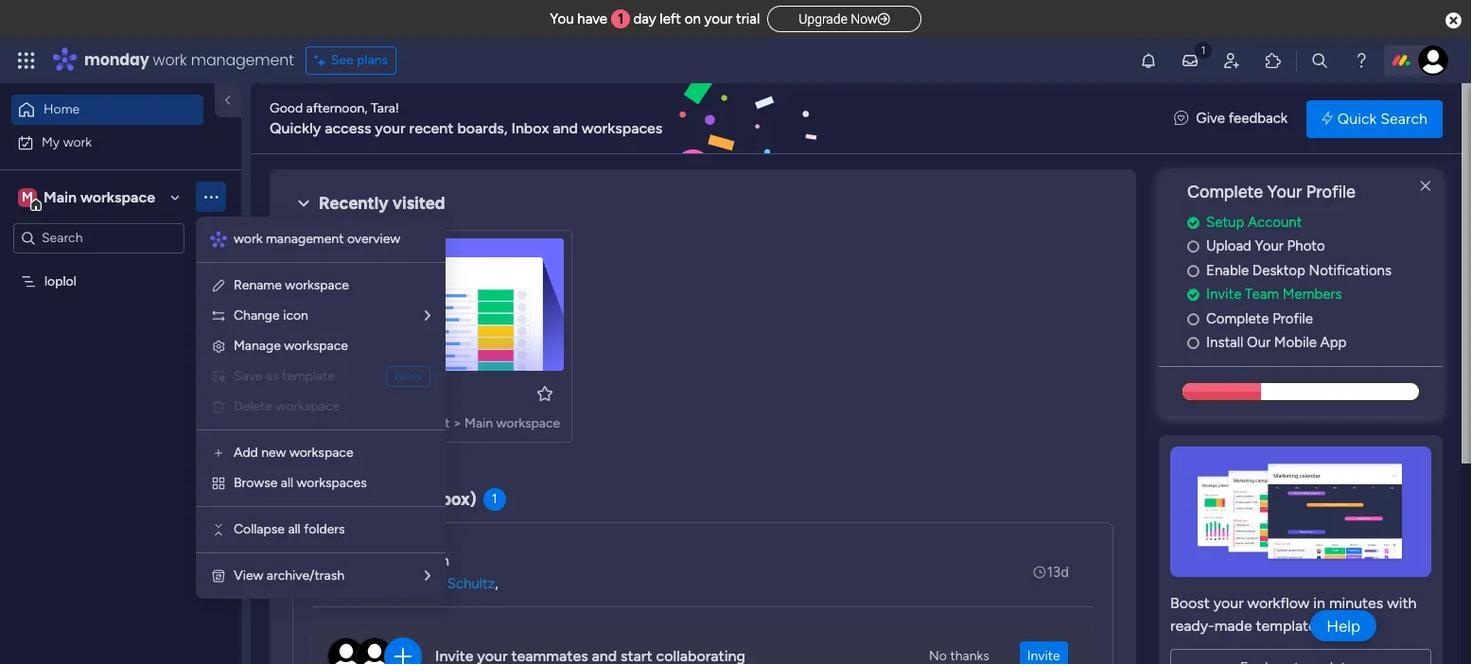 Task type: locate. For each thing, give the bounding box(es) containing it.
templates image image
[[1176, 447, 1426, 577]]

0 vertical spatial circle o image
[[1188, 264, 1200, 278]]

monday work management
[[84, 49, 294, 71]]

manage workspace image
[[211, 339, 226, 354]]

all for collapse
[[288, 521, 301, 538]]

1 vertical spatial check circle image
[[1188, 288, 1200, 302]]

dapulse x slim image
[[1415, 175, 1438, 198]]

1 left day
[[618, 10, 624, 27]]

your up account
[[1268, 182, 1303, 203]]

work right monday on the top left
[[153, 49, 187, 71]]

manage
[[234, 338, 281, 354]]

boost
[[1171, 594, 1210, 612]]

feedback
[[1229, 110, 1288, 127]]

0 vertical spatial your
[[705, 10, 733, 27]]

now
[[851, 11, 878, 27]]

circle o image inside complete profile link
[[1188, 312, 1200, 326]]

add to favorites image
[[536, 384, 555, 403]]

you have 1 day left on your trial
[[550, 10, 760, 27]]

0 vertical spatial list arrow image
[[425, 309, 431, 323]]

circle o image inside install our mobile app link
[[1188, 336, 1200, 350]]

see
[[331, 52, 354, 68]]

list arrow image
[[425, 309, 431, 323], [425, 570, 431, 583]]

1 horizontal spatial your
[[705, 10, 733, 27]]

invite
[[1207, 286, 1242, 303]]

monday
[[84, 49, 149, 71]]

1 vertical spatial workspaces
[[297, 475, 367, 491]]

1 vertical spatial your
[[1256, 238, 1284, 255]]

circle o image inside enable desktop notifications link
[[1188, 264, 1200, 278]]

1 horizontal spatial 1
[[618, 10, 624, 27]]

2 horizontal spatial your
[[1214, 594, 1244, 612]]

work management > main workspace
[[340, 415, 560, 432]]

in
[[1314, 594, 1326, 612]]

workspace options image
[[202, 188, 221, 207]]

delete workspace menu item
[[203, 392, 438, 422]]

list arrow image for change icon
[[425, 309, 431, 323]]

your for complete
[[1268, 182, 1303, 203]]

rename
[[234, 277, 282, 293]]

your right on
[[705, 10, 733, 27]]

1 vertical spatial 1
[[492, 491, 497, 507]]

1 check circle image from the top
[[1188, 216, 1200, 230]]

1 vertical spatial your
[[375, 119, 406, 137]]

2 list arrow image from the top
[[425, 570, 431, 583]]

install
[[1207, 334, 1244, 351]]

collapse all folders image
[[211, 522, 226, 538]]

0 vertical spatial your
[[1268, 182, 1303, 203]]

our
[[1247, 334, 1271, 351]]

>
[[453, 415, 461, 432]]

0 horizontal spatial loplol
[[44, 273, 76, 289]]

recent
[[409, 119, 454, 137]]

circle o image
[[1188, 240, 1200, 254], [1188, 336, 1200, 350]]

workspace
[[80, 188, 155, 206], [285, 277, 349, 293], [284, 338, 348, 354], [276, 398, 340, 415], [496, 415, 560, 432], [290, 445, 354, 461]]

2 vertical spatial your
[[1214, 594, 1244, 612]]

main right workspace image
[[44, 188, 77, 206]]

see plans button
[[305, 46, 397, 75]]

profile up setup account link
[[1307, 182, 1356, 203]]

circle o image for complete
[[1188, 312, 1200, 326]]

view archive/trash image
[[211, 569, 226, 584]]

your up made
[[1214, 594, 1244, 612]]

option
[[0, 264, 241, 268]]

circle o image inside upload your photo link
[[1188, 240, 1200, 254]]

workspace down template
[[276, 398, 340, 415]]

workspaces
[[582, 119, 663, 137], [297, 475, 367, 491]]

change icon
[[234, 308, 308, 324]]

save as template
[[234, 368, 335, 384]]

1 right the (inbox)
[[492, 491, 497, 507]]

complete for complete profile
[[1207, 310, 1270, 327]]

component image
[[316, 413, 333, 430]]

work management overview
[[234, 231, 401, 247]]

notifications image
[[1140, 51, 1158, 70]]

circle o image left upload
[[1188, 240, 1200, 254]]

0 vertical spatial management
[[191, 49, 294, 71]]

work
[[153, 49, 187, 71], [63, 134, 92, 150], [234, 231, 263, 247], [340, 415, 369, 432]]

visited
[[393, 193, 445, 214]]

good afternoon, tara! quickly access your recent boards, inbox and workspaces
[[270, 100, 663, 137]]

setup
[[1207, 214, 1245, 231]]

delete
[[234, 398, 272, 415]]

profile
[[1307, 182, 1356, 203], [1273, 310, 1314, 327]]

0 vertical spatial circle o image
[[1188, 240, 1200, 254]]

0 vertical spatial main
[[44, 188, 77, 206]]

management left >
[[372, 415, 450, 432]]

change
[[234, 308, 280, 324]]

quickly
[[270, 119, 321, 137]]

feed
[[381, 489, 416, 510]]

loplol inside list box
[[44, 273, 76, 289]]

0 vertical spatial all
[[281, 475, 294, 491]]

complete up install on the bottom right of the page
[[1207, 310, 1270, 327]]

invite members image
[[1223, 51, 1242, 70]]

members
[[1283, 286, 1342, 303]]

0 horizontal spatial workspaces
[[297, 475, 367, 491]]

check circle image
[[1188, 216, 1200, 230], [1188, 288, 1200, 302]]

1 vertical spatial loplol
[[344, 384, 381, 402]]

setup account
[[1207, 214, 1303, 231]]

1 vertical spatial circle o image
[[1188, 312, 1200, 326]]

menu
[[196, 217, 446, 599]]

m
[[22, 189, 33, 205]]

workspace for main workspace
[[80, 188, 155, 206]]

circle o image left enable
[[1188, 264, 1200, 278]]

give feedback
[[1197, 110, 1288, 127]]

1 vertical spatial main
[[465, 415, 493, 432]]

work right my
[[63, 134, 92, 150]]

1 vertical spatial all
[[288, 521, 301, 538]]

circle o image
[[1188, 264, 1200, 278], [1188, 312, 1200, 326]]

management up good
[[191, 49, 294, 71]]

2 check circle image from the top
[[1188, 288, 1200, 302]]

menu item containing save as template
[[211, 365, 431, 388]]

2 circle o image from the top
[[1188, 336, 1200, 350]]

management for work management > main workspace
[[372, 415, 450, 432]]

check circle image for invite
[[1188, 288, 1200, 302]]

view archive/trash
[[234, 568, 345, 584]]

all down the add new workspace at the bottom left
[[281, 475, 294, 491]]

1 circle o image from the top
[[1188, 264, 1200, 278]]

access
[[325, 119, 371, 137]]

all for browse
[[281, 475, 294, 491]]

check circle image inside invite team members link
[[1188, 288, 1200, 302]]

check circle image left setup
[[1188, 216, 1200, 230]]

work inside my work button
[[63, 134, 92, 150]]

install our mobile app
[[1207, 334, 1347, 351]]

workspace for delete workspace
[[276, 398, 340, 415]]

workspace up template
[[284, 338, 348, 354]]

enable
[[1207, 262, 1249, 279]]

0 vertical spatial workspaces
[[582, 119, 663, 137]]

workspace up the "search in workspace" field
[[80, 188, 155, 206]]

0 vertical spatial loplol
[[44, 273, 76, 289]]

search everything image
[[1311, 51, 1330, 70]]

your
[[1268, 182, 1303, 203], [1256, 238, 1284, 255]]

1 horizontal spatial workspaces
[[582, 119, 663, 137]]

boost your workflow in minutes with ready-made templates
[[1171, 594, 1417, 635]]

my work button
[[11, 127, 203, 158]]

1 vertical spatial management
[[266, 231, 344, 247]]

close recently visited image
[[292, 192, 315, 215]]

workspace up icon
[[285, 277, 349, 293]]

workspace down component icon on the left bottom
[[290, 445, 354, 461]]

Search in workspace field
[[40, 227, 158, 249]]

close update feed (inbox) image
[[292, 488, 315, 511]]

0 vertical spatial complete
[[1188, 182, 1264, 203]]

0 horizontal spatial your
[[375, 119, 406, 137]]

1 horizontal spatial main
[[465, 415, 493, 432]]

2 vertical spatial management
[[372, 415, 450, 432]]

workspaces right and
[[582, 119, 663, 137]]

all
[[281, 475, 294, 491], [288, 521, 301, 538]]

1 vertical spatial list arrow image
[[425, 570, 431, 583]]

quick search button
[[1307, 100, 1443, 138]]

complete up setup
[[1188, 182, 1264, 203]]

workspace down the add to favorites icon
[[496, 415, 560, 432]]

all left folders
[[288, 521, 301, 538]]

complete profile
[[1207, 310, 1314, 327]]

circle o image left complete profile
[[1188, 312, 1200, 326]]

0 vertical spatial check circle image
[[1188, 216, 1200, 230]]

workspaces up folders
[[297, 475, 367, 491]]

install our mobile app link
[[1188, 332, 1443, 354]]

1 horizontal spatial loplol
[[344, 384, 381, 402]]

loplol
[[44, 273, 76, 289], [344, 384, 381, 402]]

profile up 'mobile'
[[1273, 310, 1314, 327]]

plans
[[357, 52, 388, 68]]

your down tara!
[[375, 119, 406, 137]]

recently
[[319, 193, 389, 214]]

1 circle o image from the top
[[1188, 240, 1200, 254]]

workflow
[[1248, 594, 1310, 612]]

management down close recently visited image
[[266, 231, 344, 247]]

quick search
[[1338, 109, 1428, 127]]

workspace inside menu item
[[276, 398, 340, 415]]

work inside menu
[[234, 231, 263, 247]]

work up rename
[[234, 231, 263, 247]]

change icon image
[[211, 309, 226, 324]]

1 vertical spatial complete
[[1207, 310, 1270, 327]]

main right >
[[465, 415, 493, 432]]

work right component icon on the left bottom
[[340, 415, 369, 432]]

1 list arrow image from the top
[[425, 309, 431, 323]]

update
[[319, 489, 377, 510]]

0 horizontal spatial main
[[44, 188, 77, 206]]

rename workspace image
[[211, 278, 226, 293]]

dapulse rightstroke image
[[878, 12, 890, 27]]

main workspace
[[44, 188, 155, 206]]

loplol down the "search in workspace" field
[[44, 273, 76, 289]]

main
[[44, 188, 77, 206], [465, 415, 493, 432]]

1 vertical spatial circle o image
[[1188, 336, 1200, 350]]

workspaces inside good afternoon, tara! quickly access your recent boards, inbox and workspaces
[[582, 119, 663, 137]]

circle o image for enable
[[1188, 264, 1200, 278]]

check circle image inside setup account link
[[1188, 216, 1200, 230]]

complete
[[1188, 182, 1264, 203], [1207, 310, 1270, 327]]

collapse
[[234, 521, 285, 538]]

your down account
[[1256, 238, 1284, 255]]

select product image
[[17, 51, 36, 70]]

notifications
[[1309, 262, 1392, 279]]

check circle image left invite
[[1188, 288, 1200, 302]]

roy mann image
[[337, 554, 375, 592]]

management inside menu
[[266, 231, 344, 247]]

management
[[191, 49, 294, 71], [266, 231, 344, 247], [372, 415, 450, 432]]

circle o image left install on the bottom right of the page
[[1188, 336, 1200, 350]]

menu item
[[211, 365, 431, 388]]

loplol right public board image
[[344, 384, 381, 402]]

2 circle o image from the top
[[1188, 312, 1200, 326]]

rename workspace
[[234, 277, 349, 293]]



Task type: vqa. For each thing, say whether or not it's contained in the screenshot.
Home
yes



Task type: describe. For each thing, give the bounding box(es) containing it.
complete for complete your profile
[[1188, 182, 1264, 203]]

inbox
[[512, 119, 549, 137]]

templates
[[1256, 617, 1324, 635]]

upload your photo link
[[1188, 236, 1443, 257]]

invite team members
[[1207, 286, 1342, 303]]

desktop
[[1253, 262, 1306, 279]]

browse all workspaces
[[234, 475, 367, 491]]

mobile
[[1275, 334, 1317, 351]]

manage workspace
[[234, 338, 348, 354]]

home
[[44, 101, 80, 117]]

and
[[553, 119, 578, 137]]

circle o image for upload
[[1188, 240, 1200, 254]]

workspace for manage workspace
[[284, 338, 348, 354]]

0 vertical spatial 1
[[618, 10, 624, 27]]

workspace selection element
[[18, 186, 158, 211]]

delete workspace image
[[211, 399, 226, 415]]

recently visited
[[319, 193, 445, 214]]

management for work management overview
[[266, 231, 344, 247]]

app
[[1321, 334, 1347, 351]]

new
[[394, 368, 422, 384]]

menu containing work management overview
[[196, 217, 446, 599]]

upgrade now
[[799, 11, 878, 27]]

help image
[[1352, 51, 1371, 70]]

trial
[[736, 10, 760, 27]]

save
[[234, 368, 263, 384]]

v2 bolt switch image
[[1322, 108, 1333, 129]]

minutes
[[1330, 594, 1384, 612]]

my
[[42, 134, 60, 150]]

delete workspace
[[234, 398, 340, 415]]

add new workspace image
[[211, 446, 226, 461]]

dapulse close image
[[1446, 11, 1462, 30]]

archive/trash
[[267, 568, 345, 584]]

add new workspace
[[234, 445, 354, 461]]

browse
[[234, 475, 278, 491]]

inbox image
[[1181, 51, 1200, 70]]

your for upload
[[1256, 238, 1284, 255]]

(inbox)
[[420, 489, 477, 510]]

upgrade
[[799, 11, 848, 27]]

upload
[[1207, 238, 1252, 255]]

icon
[[283, 308, 308, 324]]

0 vertical spatial profile
[[1307, 182, 1356, 203]]

boards,
[[458, 119, 508, 137]]

you
[[550, 10, 574, 27]]

complete your profile
[[1188, 182, 1356, 203]]

new
[[261, 445, 286, 461]]

roy mann
[[386, 552, 450, 570]]

loplol list box
[[0, 261, 241, 553]]

have
[[578, 10, 608, 27]]

enable desktop notifications
[[1207, 262, 1392, 279]]

workspace for rename workspace
[[285, 277, 349, 293]]

1 image
[[1195, 39, 1212, 60]]

home button
[[11, 95, 203, 125]]

my work
[[42, 134, 92, 150]]

add
[[234, 445, 258, 461]]

template
[[282, 368, 335, 384]]

check circle image for setup
[[1188, 216, 1200, 230]]

your inside good afternoon, tara! quickly access your recent boards, inbox and workspaces
[[375, 119, 406, 137]]

view
[[234, 568, 263, 584]]

update feed (inbox)
[[319, 489, 477, 510]]

upload your photo
[[1207, 238, 1326, 255]]

ready-
[[1171, 617, 1215, 635]]

search
[[1381, 109, 1428, 127]]

public board image
[[316, 383, 337, 404]]

tara schultz image
[[1419, 45, 1449, 76]]

main inside workspace selection element
[[44, 188, 77, 206]]

apps image
[[1264, 51, 1283, 70]]

circle o image for install
[[1188, 336, 1200, 350]]

day
[[634, 10, 656, 27]]

tara!
[[371, 100, 399, 116]]

help button
[[1311, 610, 1377, 642]]

service icon image
[[211, 369, 226, 384]]

see plans
[[331, 52, 388, 68]]

afternoon,
[[306, 100, 368, 116]]

on
[[685, 10, 701, 27]]

v2 user feedback image
[[1175, 108, 1189, 129]]

upgrade now link
[[768, 5, 921, 32]]

team
[[1246, 286, 1280, 303]]

help
[[1327, 617, 1361, 636]]

as
[[266, 368, 279, 384]]

photo
[[1288, 238, 1326, 255]]

list arrow image for view archive/trash
[[425, 570, 431, 583]]

invite team members link
[[1188, 284, 1443, 306]]

setup account link
[[1188, 212, 1443, 233]]

roy
[[386, 552, 411, 570]]

0 horizontal spatial 1
[[492, 491, 497, 507]]

1 vertical spatial profile
[[1273, 310, 1314, 327]]

workspace image
[[18, 187, 37, 208]]

collapse all folders
[[234, 521, 345, 538]]

mann
[[414, 552, 450, 570]]

left
[[660, 10, 681, 27]]

made
[[1215, 617, 1253, 635]]

folders
[[304, 521, 345, 538]]

complete profile link
[[1188, 308, 1443, 330]]

your inside boost your workflow in minutes with ready-made templates
[[1214, 594, 1244, 612]]

give
[[1197, 110, 1226, 127]]

enable desktop notifications link
[[1188, 260, 1443, 281]]

browse all workspaces image
[[211, 476, 226, 491]]

quick
[[1338, 109, 1377, 127]]



